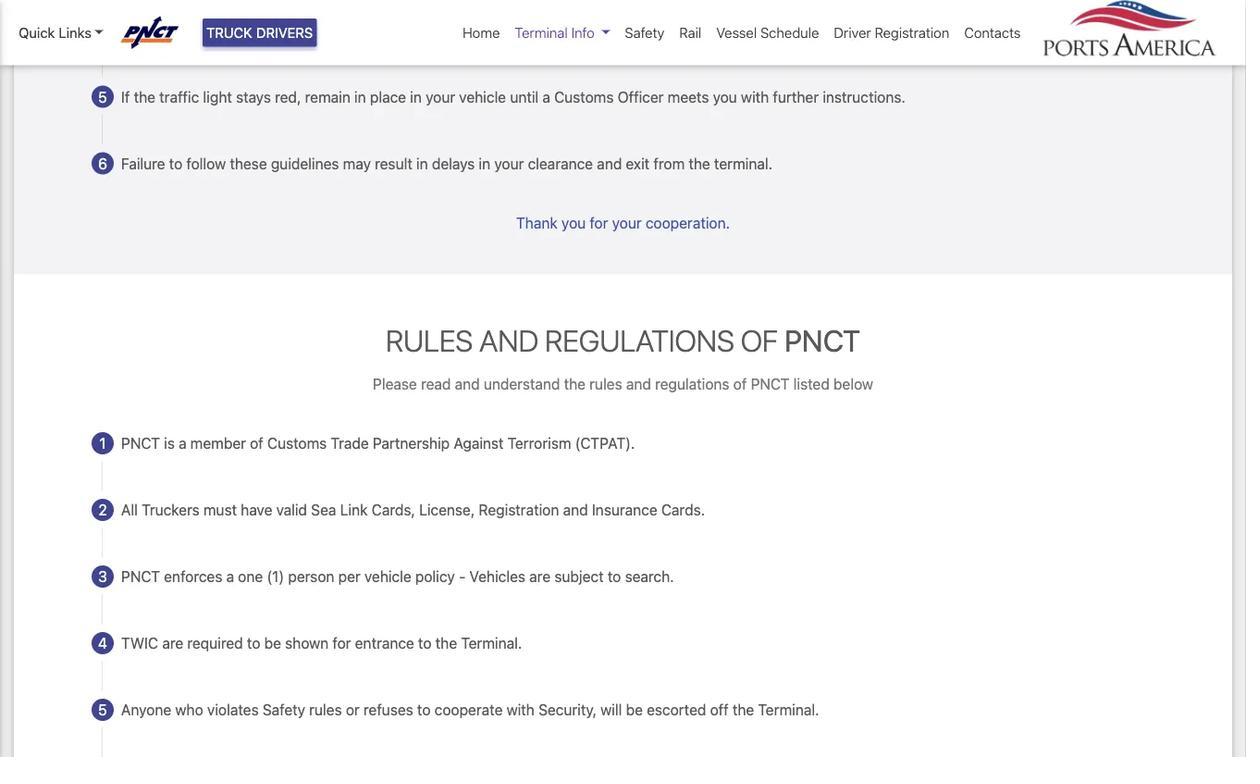 Task type: describe. For each thing, give the bounding box(es) containing it.
anyone who violates safety rules or refuses to cooperate with security, will be escorted off the terminal.
[[121, 701, 820, 719]]

2 vertical spatial for
[[333, 634, 351, 652]]

sea
[[311, 501, 336, 519]]

please read and understand the rules and regulations of pnct listed below
[[373, 375, 874, 393]]

cooperation.
[[646, 214, 730, 231]]

contacts link
[[958, 15, 1029, 50]]

refuses
[[364, 701, 414, 719]]

the right links
[[134, 21, 156, 39]]

if the traffic light stays red, remain in place in your vehicle until a customs officer meets you with further instructions.
[[121, 88, 906, 105]]

2 vertical spatial of
[[250, 434, 264, 452]]

the right understand
[[564, 375, 586, 393]]

per
[[338, 568, 361, 585]]

twic
[[121, 634, 158, 652]]

and down rules and regulations of pnct
[[627, 375, 652, 393]]

truck drivers
[[206, 24, 313, 41]]

quick links
[[19, 24, 92, 41]]

in left place
[[355, 88, 366, 105]]

rules and regulations of pnct
[[386, 322, 861, 358]]

cards,
[[372, 501, 416, 519]]

shown
[[285, 634, 329, 652]]

will
[[601, 701, 622, 719]]

1 vertical spatial of
[[734, 375, 747, 393]]

further
[[773, 88, 819, 105]]

vessel schedule link
[[709, 15, 827, 50]]

the right off
[[733, 701, 755, 719]]

-
[[459, 568, 466, 585]]

light for stays
[[203, 88, 232, 105]]

instructions.
[[823, 88, 906, 105]]

0 horizontal spatial safety
[[263, 701, 305, 719]]

insurance
[[592, 501, 658, 519]]

escorted
[[647, 701, 707, 719]]

officer
[[618, 88, 664, 105]]

terminal
[[515, 24, 568, 41]]

cooperate
[[435, 701, 503, 719]]

1 horizontal spatial terminal.
[[759, 701, 820, 719]]

violates
[[207, 701, 259, 719]]

0 vertical spatial with
[[741, 88, 770, 105]]

towards
[[426, 21, 479, 39]]

enforces
[[164, 568, 223, 585]]

is
[[164, 434, 175, 452]]

thank
[[516, 214, 558, 231]]

vessel schedule
[[717, 24, 820, 41]]

terminal info
[[515, 24, 595, 41]]

anyone
[[121, 701, 171, 719]]

place
[[370, 88, 406, 105]]

delays
[[432, 154, 475, 172]]

these
[[230, 154, 267, 172]]

next
[[509, 21, 538, 39]]

1
[[99, 434, 106, 452]]

1 vertical spatial regulations
[[655, 375, 730, 393]]

partnership
[[373, 434, 450, 452]]

5 for anyone who violates safety rules or refuses to cooperate with security, will be escorted off the terminal.
[[98, 701, 107, 719]]

search.
[[625, 568, 675, 585]]

0 horizontal spatial you
[[562, 214, 586, 231]]

if for if the traffic light stays red, remain in place in your vehicle until a customs officer meets you with further instructions.
[[121, 88, 130, 105]]

against
[[454, 434, 504, 452]]

vessel
[[717, 24, 757, 41]]

0 vertical spatial a
[[543, 88, 551, 105]]

understand
[[484, 375, 560, 393]]

1 vertical spatial be
[[626, 701, 643, 719]]

(1)
[[267, 568, 284, 585]]

in right "delays"
[[479, 154, 491, 172]]

required
[[187, 634, 243, 652]]

your for vehicle
[[426, 88, 456, 105]]

driver
[[834, 24, 872, 41]]

(ctpat).
[[575, 434, 635, 452]]

home
[[463, 24, 500, 41]]

follow
[[187, 154, 226, 172]]

pnct right the '3'
[[121, 568, 160, 585]]

1 horizontal spatial are
[[530, 568, 551, 585]]

contacts
[[965, 24, 1022, 41]]

0 horizontal spatial customs
[[267, 434, 327, 452]]

0 vertical spatial of
[[741, 322, 779, 358]]

who
[[175, 701, 203, 719]]

in right place
[[410, 88, 422, 105]]

if for if the traffic light turns green, proceed slowly towards the next booth for processing.
[[121, 21, 130, 39]]

green,
[[275, 21, 317, 39]]

and left exit
[[597, 154, 622, 172]]

vehicles
[[470, 568, 526, 585]]

to left the 'search.'
[[608, 568, 622, 585]]

trade
[[331, 434, 369, 452]]

the up 'failure' at the left of page
[[134, 88, 156, 105]]

license,
[[419, 501, 475, 519]]

pnct enforces a one (1) person per vehicle policy - vehicles are subject to search.
[[121, 568, 675, 585]]

processing.
[[607, 21, 685, 39]]

pnct left is
[[121, 434, 160, 452]]

all truckers must have valid sea link cards, license, registration and insurance cards.
[[121, 501, 705, 519]]

truck drivers link
[[203, 18, 317, 47]]

member
[[190, 434, 246, 452]]

pnct up listed
[[785, 322, 861, 358]]

exit
[[626, 154, 650, 172]]

valid
[[276, 501, 307, 519]]

your for clearance
[[495, 154, 524, 172]]

0 vertical spatial terminal.
[[461, 634, 522, 652]]

2 vertical spatial your
[[612, 214, 642, 231]]

one
[[238, 568, 263, 585]]

thank you for your cooperation.
[[516, 214, 730, 231]]

below
[[834, 375, 874, 393]]

light for turns
[[203, 21, 232, 39]]

if the traffic light turns green, proceed slowly towards the next booth for processing.
[[121, 21, 685, 39]]

truckers
[[142, 501, 200, 519]]



Task type: locate. For each thing, give the bounding box(es) containing it.
a for pnct enforces a one (1) person per vehicle policy - vehicles are subject to search.
[[226, 568, 234, 585]]

your left clearance on the left of the page
[[495, 154, 524, 172]]

0 horizontal spatial with
[[507, 701, 535, 719]]

a for pnct is a member of customs trade partnership against terrorism (ctpat).
[[179, 434, 187, 452]]

1 horizontal spatial be
[[626, 701, 643, 719]]

red,
[[275, 88, 301, 105]]

safety inside the safety link
[[625, 24, 665, 41]]

terminal.
[[461, 634, 522, 652], [759, 701, 820, 719]]

your down exit
[[612, 214, 642, 231]]

1 vertical spatial customs
[[267, 434, 327, 452]]

vehicle right per
[[365, 568, 412, 585]]

all
[[121, 501, 138, 519]]

0 vertical spatial registration
[[875, 24, 950, 41]]

booth
[[542, 21, 581, 39]]

1 vertical spatial vehicle
[[365, 568, 412, 585]]

with left security, at the bottom of page
[[507, 701, 535, 719]]

drivers
[[256, 24, 313, 41]]

1 light from the top
[[203, 21, 232, 39]]

1 vertical spatial registration
[[479, 501, 559, 519]]

1 vertical spatial 4
[[98, 634, 107, 652]]

for right booth
[[585, 21, 603, 39]]

for right "shown"
[[333, 634, 351, 652]]

1 vertical spatial if
[[121, 88, 130, 105]]

or
[[346, 701, 360, 719]]

you
[[713, 88, 738, 105], [562, 214, 586, 231]]

1 5 from the top
[[98, 88, 107, 105]]

1 horizontal spatial vehicle
[[459, 88, 506, 105]]

6
[[98, 154, 107, 172]]

safety left rail
[[625, 24, 665, 41]]

to right 'refuses'
[[417, 701, 431, 719]]

1 horizontal spatial registration
[[875, 24, 950, 41]]

2 4 from the top
[[98, 634, 107, 652]]

terrorism
[[508, 434, 572, 452]]

1 vertical spatial safety
[[263, 701, 305, 719]]

person
[[288, 568, 335, 585]]

read
[[421, 375, 451, 393]]

0 horizontal spatial a
[[179, 434, 187, 452]]

for right thank
[[590, 214, 609, 231]]

driver registration link
[[827, 15, 958, 50]]

regulations up please read and understand the rules and regulations of pnct listed below
[[545, 322, 735, 358]]

0 vertical spatial regulations
[[545, 322, 735, 358]]

quick
[[19, 24, 55, 41]]

1 traffic from the top
[[159, 21, 199, 39]]

the right entrance
[[436, 634, 457, 652]]

1 horizontal spatial customs
[[555, 88, 614, 105]]

cards.
[[662, 501, 705, 519]]

truck
[[206, 24, 253, 41]]

0 horizontal spatial be
[[264, 634, 281, 652]]

traffic for stays
[[159, 88, 199, 105]]

traffic left truck
[[159, 21, 199, 39]]

and left insurance
[[563, 501, 588, 519]]

1 vertical spatial 5
[[98, 701, 107, 719]]

remain
[[305, 88, 351, 105]]

0 vertical spatial vehicle
[[459, 88, 506, 105]]

0 horizontal spatial registration
[[479, 501, 559, 519]]

the
[[134, 21, 156, 39], [483, 21, 505, 39], [134, 88, 156, 105], [689, 154, 711, 172], [564, 375, 586, 393], [436, 634, 457, 652], [733, 701, 755, 719]]

2 if from the top
[[121, 88, 130, 105]]

listed
[[794, 375, 830, 393]]

pnct
[[785, 322, 861, 358], [751, 375, 790, 393], [121, 434, 160, 452], [121, 568, 160, 585]]

links
[[59, 24, 92, 41]]

1 4 from the top
[[98, 21, 107, 39]]

must
[[204, 501, 237, 519]]

are left subject
[[530, 568, 551, 585]]

terminal info link
[[508, 15, 618, 50]]

stays
[[236, 88, 271, 105]]

with left further
[[741, 88, 770, 105]]

a left one
[[226, 568, 234, 585]]

5 up 6
[[98, 88, 107, 105]]

if
[[121, 21, 130, 39], [121, 88, 130, 105]]

2 horizontal spatial a
[[543, 88, 551, 105]]

1 vertical spatial a
[[179, 434, 187, 452]]

vehicle left 'until'
[[459, 88, 506, 105]]

2
[[98, 501, 107, 519]]

are
[[530, 568, 551, 585], [162, 634, 183, 652]]

0 vertical spatial are
[[530, 568, 551, 585]]

to right required
[[247, 634, 261, 652]]

until
[[510, 88, 539, 105]]

1 vertical spatial you
[[562, 214, 586, 231]]

0 vertical spatial if
[[121, 21, 130, 39]]

0 horizontal spatial rules
[[309, 701, 342, 719]]

rules
[[590, 375, 623, 393], [309, 701, 342, 719]]

0 horizontal spatial terminal.
[[461, 634, 522, 652]]

2 vertical spatial a
[[226, 568, 234, 585]]

0 vertical spatial light
[[203, 21, 232, 39]]

and right read
[[455, 375, 480, 393]]

registration right driver
[[875, 24, 950, 41]]

vehicle
[[459, 88, 506, 105], [365, 568, 412, 585]]

to
[[169, 154, 183, 172], [608, 568, 622, 585], [247, 634, 261, 652], [418, 634, 432, 652], [417, 701, 431, 719]]

2 traffic from the top
[[159, 88, 199, 105]]

0 vertical spatial rules
[[590, 375, 623, 393]]

4 for twic are required to be shown for entrance to the terminal.
[[98, 634, 107, 652]]

the right from
[[689, 154, 711, 172]]

traffic up follow
[[159, 88, 199, 105]]

clearance
[[528, 154, 593, 172]]

your right place
[[426, 88, 456, 105]]

link
[[340, 501, 368, 519]]

in
[[355, 88, 366, 105], [410, 88, 422, 105], [417, 154, 428, 172], [479, 154, 491, 172]]

1 horizontal spatial rules
[[590, 375, 623, 393]]

5 left anyone
[[98, 701, 107, 719]]

2 5 from the top
[[98, 701, 107, 719]]

4 right links
[[98, 21, 107, 39]]

to right entrance
[[418, 634, 432, 652]]

0 horizontal spatial are
[[162, 634, 183, 652]]

rules down rules and regulations of pnct
[[590, 375, 623, 393]]

1 vertical spatial rules
[[309, 701, 342, 719]]

1 horizontal spatial a
[[226, 568, 234, 585]]

1 vertical spatial light
[[203, 88, 232, 105]]

customs
[[555, 88, 614, 105], [267, 434, 327, 452]]

are right the twic
[[162, 634, 183, 652]]

1 vertical spatial for
[[590, 214, 609, 231]]

off
[[711, 701, 729, 719]]

safety
[[625, 24, 665, 41], [263, 701, 305, 719]]

to left follow
[[169, 154, 183, 172]]

rail link
[[672, 15, 709, 50]]

rules left or
[[309, 701, 342, 719]]

entrance
[[355, 634, 415, 652]]

home link
[[455, 15, 508, 50]]

customs left officer
[[555, 88, 614, 105]]

2 horizontal spatial your
[[612, 214, 642, 231]]

please
[[373, 375, 417, 393]]

driver registration
[[834, 24, 950, 41]]

and up understand
[[480, 322, 539, 358]]

the left 'next'
[[483, 21, 505, 39]]

in right result
[[417, 154, 428, 172]]

with
[[741, 88, 770, 105], [507, 701, 535, 719]]

quick links link
[[19, 22, 103, 43]]

be left "shown"
[[264, 634, 281, 652]]

1 horizontal spatial your
[[495, 154, 524, 172]]

subject
[[555, 568, 604, 585]]

of
[[741, 322, 779, 358], [734, 375, 747, 393], [250, 434, 264, 452]]

pnct is a member of customs trade partnership against terrorism (ctpat).
[[121, 434, 635, 452]]

rules
[[386, 322, 473, 358]]

registration down terrorism
[[479, 501, 559, 519]]

terminal. right off
[[759, 701, 820, 719]]

pnct left listed
[[751, 375, 790, 393]]

1 horizontal spatial with
[[741, 88, 770, 105]]

0 horizontal spatial vehicle
[[365, 568, 412, 585]]

customs left trade
[[267, 434, 327, 452]]

1 vertical spatial traffic
[[159, 88, 199, 105]]

1 horizontal spatial safety
[[625, 24, 665, 41]]

if right links
[[121, 21, 130, 39]]

3
[[98, 568, 107, 585]]

slowly
[[381, 21, 422, 39]]

you right thank
[[562, 214, 586, 231]]

safety right violates
[[263, 701, 305, 719]]

light left the stays
[[203, 88, 232, 105]]

1 horizontal spatial you
[[713, 88, 738, 105]]

light left turns
[[203, 21, 232, 39]]

schedule
[[761, 24, 820, 41]]

a right is
[[179, 434, 187, 452]]

be right will
[[626, 701, 643, 719]]

if up 'failure' at the left of page
[[121, 88, 130, 105]]

0 vertical spatial 5
[[98, 88, 107, 105]]

1 vertical spatial your
[[495, 154, 524, 172]]

a right 'until'
[[543, 88, 551, 105]]

4 for if the traffic light turns green, proceed slowly towards the next booth for processing.
[[98, 21, 107, 39]]

0 vertical spatial safety
[[625, 24, 665, 41]]

turns
[[236, 21, 271, 39]]

regulations down rules and regulations of pnct
[[655, 375, 730, 393]]

guidelines
[[271, 154, 339, 172]]

regulations
[[545, 322, 735, 358], [655, 375, 730, 393]]

be
[[264, 634, 281, 652], [626, 701, 643, 719]]

meets
[[668, 88, 709, 105]]

0 vertical spatial for
[[585, 21, 603, 39]]

1 vertical spatial with
[[507, 701, 535, 719]]

2 light from the top
[[203, 88, 232, 105]]

failure
[[121, 154, 165, 172]]

0 vertical spatial your
[[426, 88, 456, 105]]

terminal. down vehicles
[[461, 634, 522, 652]]

0 vertical spatial be
[[264, 634, 281, 652]]

you right meets
[[713, 88, 738, 105]]

0 vertical spatial customs
[[555, 88, 614, 105]]

0 horizontal spatial your
[[426, 88, 456, 105]]

4 left the twic
[[98, 634, 107, 652]]

0 vertical spatial traffic
[[159, 21, 199, 39]]

5 for if the traffic light stays red, remain in place in your vehicle until a customs officer meets you with further instructions.
[[98, 88, 107, 105]]

terminal.
[[715, 154, 773, 172]]

0 vertical spatial 4
[[98, 21, 107, 39]]

info
[[572, 24, 595, 41]]

1 vertical spatial are
[[162, 634, 183, 652]]

1 vertical spatial terminal.
[[759, 701, 820, 719]]

policy
[[416, 568, 455, 585]]

0 vertical spatial you
[[713, 88, 738, 105]]

have
[[241, 501, 273, 519]]

1 if from the top
[[121, 21, 130, 39]]

your
[[426, 88, 456, 105], [495, 154, 524, 172], [612, 214, 642, 231]]

twic are required to be shown for entrance to the terminal.
[[121, 634, 522, 652]]

safety link
[[618, 15, 672, 50]]

proceed
[[321, 21, 377, 39]]

traffic for turns
[[159, 21, 199, 39]]

light
[[203, 21, 232, 39], [203, 88, 232, 105]]



Task type: vqa. For each thing, say whether or not it's contained in the screenshot.
the "(1)"
yes



